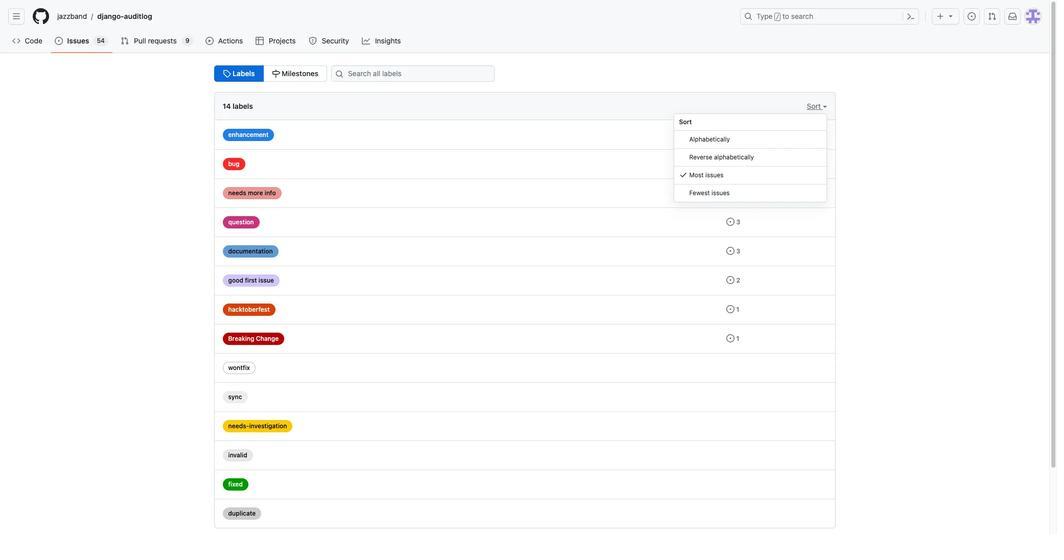 Task type: locate. For each thing, give the bounding box(es) containing it.
needs
[[228, 189, 246, 197]]

issue element
[[214, 65, 327, 82]]

1 vertical spatial issues
[[712, 189, 730, 197]]

3 down fewest issues link
[[736, 218, 740, 226]]

issue opened image up 2 link
[[726, 247, 734, 255]]

list
[[53, 8, 734, 25]]

3 link
[[726, 218, 740, 226], [726, 247, 740, 255]]

/
[[91, 12, 93, 21], [776, 13, 780, 20]]

0 horizontal spatial /
[[91, 12, 93, 21]]

0 vertical spatial 1
[[736, 306, 739, 313]]

issues right most
[[705, 171, 724, 179]]

0 vertical spatial sort
[[807, 102, 823, 110]]

1 vertical spatial sort
[[679, 118, 692, 126]]

issue opened image
[[55, 37, 63, 45], [726, 276, 734, 284], [726, 305, 734, 313], [726, 334, 734, 342]]

issue opened image left 8
[[726, 159, 734, 168]]

play image
[[205, 37, 213, 45]]

more
[[248, 189, 263, 197]]

code link
[[8, 33, 47, 49]]

3 link up 2 link
[[726, 247, 740, 255]]

projects
[[269, 36, 296, 45]]

menu containing sort
[[673, 113, 827, 202]]

1
[[736, 306, 739, 313], [736, 335, 739, 342]]

issue opened image down "4 open issues and pull requests" image at the right of the page
[[726, 218, 734, 226]]

insights link
[[358, 33, 406, 49]]

/ for type
[[776, 13, 780, 20]]

14 labels
[[223, 102, 253, 110]]

code
[[25, 36, 42, 45]]

issue opened image
[[968, 12, 976, 20], [726, 159, 734, 168], [726, 218, 734, 226], [726, 247, 734, 255]]

needs-investigation
[[228, 422, 287, 430]]

Labels search field
[[331, 65, 495, 82]]

django-
[[97, 12, 124, 20]]

1 horizontal spatial sort
[[807, 102, 823, 110]]

14
[[223, 102, 231, 110]]

0 vertical spatial 3
[[736, 218, 740, 226]]

4 open issues and pull requests image
[[726, 189, 734, 197]]

bug
[[228, 160, 240, 168]]

None search field
[[327, 65, 507, 82]]

sort
[[807, 102, 823, 110], [679, 118, 692, 126]]

hacktoberfest link
[[223, 304, 275, 316]]

1 vertical spatial 1
[[736, 335, 739, 342]]

documentation link
[[223, 245, 278, 258]]

actions link
[[201, 33, 248, 49]]

1 link for hacktoberfest
[[726, 305, 739, 313]]

good
[[228, 277, 243, 284]]

wontfix
[[228, 364, 250, 372]]

0 horizontal spatial sort
[[679, 118, 692, 126]]

1 3 from the top
[[736, 218, 740, 226]]

homepage image
[[33, 8, 49, 25]]

command palette image
[[907, 12, 915, 20]]

fewest issues
[[689, 189, 730, 197]]

issue opened image for good first issue
[[726, 276, 734, 284]]

invalid link
[[223, 449, 253, 462]]

issues
[[67, 36, 89, 45]]

notifications image
[[1009, 12, 1017, 20]]

3
[[736, 218, 740, 226], [736, 247, 740, 255]]

1 vertical spatial 3
[[736, 247, 740, 255]]

issues right fewest
[[712, 189, 730, 197]]

question link
[[223, 216, 260, 229]]

0 vertical spatial issues
[[705, 171, 724, 179]]

2 3 link from the top
[[726, 247, 740, 255]]

1 link
[[726, 305, 739, 313], [726, 334, 739, 342]]

2 1 link from the top
[[726, 334, 739, 342]]

reverse alphabetically
[[689, 153, 754, 161]]

fewest
[[689, 189, 710, 197]]

graph image
[[362, 37, 370, 45]]

alphabetically link
[[674, 131, 826, 149]]

invalid
[[228, 451, 247, 459]]

1 3 link from the top
[[726, 218, 740, 226]]

issue opened image for question
[[726, 218, 734, 226]]

duplicate link
[[223, 508, 261, 520]]

menu
[[673, 113, 827, 202]]

2 3 from the top
[[736, 247, 740, 255]]

1 1 link from the top
[[726, 305, 739, 313]]

git pull request image
[[988, 12, 996, 20]]

0 vertical spatial 3 link
[[726, 218, 740, 226]]

0 vertical spatial 1 link
[[726, 305, 739, 313]]

projects link
[[252, 33, 301, 49]]

/ for jazzband
[[91, 12, 93, 21]]

most
[[689, 171, 704, 179]]

3 link down "4 open issues and pull requests" image at the right of the page
[[726, 218, 740, 226]]

search
[[791, 12, 813, 20]]

info
[[265, 189, 276, 197]]

git pull request image
[[121, 37, 129, 45]]

issues
[[705, 171, 724, 179], [712, 189, 730, 197]]

most issues link
[[674, 167, 826, 185]]

2 1 from the top
[[736, 335, 739, 342]]

/ inside type / to search
[[776, 13, 780, 20]]

actions
[[218, 36, 243, 45]]

3 link for documentation
[[726, 247, 740, 255]]

1 vertical spatial 1 link
[[726, 334, 739, 342]]

/ left to
[[776, 13, 780, 20]]

/ left django-
[[91, 12, 93, 21]]

2 link
[[726, 276, 740, 284]]

type
[[757, 12, 773, 20]]

18 open issues and pull requests image
[[726, 130, 734, 139]]

good first issue
[[228, 277, 274, 284]]

1 vertical spatial 3 link
[[726, 247, 740, 255]]

/ inside jazzband / django-auditlog
[[91, 12, 93, 21]]

3 up 2
[[736, 247, 740, 255]]

most issues
[[689, 171, 724, 179]]

1 1 from the top
[[736, 306, 739, 313]]

security link
[[305, 33, 354, 49]]

issue opened image for hacktoberfest
[[726, 305, 734, 313]]

1 horizontal spatial /
[[776, 13, 780, 20]]

enhancement
[[228, 131, 268, 139]]



Task type: describe. For each thing, give the bounding box(es) containing it.
breaking change link
[[223, 333, 284, 345]]

sort inside popup button
[[807, 102, 823, 110]]

tag image
[[223, 70, 231, 78]]

triangle down image
[[947, 12, 955, 20]]

documentation
[[228, 247, 273, 255]]

jazzband link
[[53, 8, 91, 25]]

duplicate
[[228, 510, 256, 517]]

auditlog
[[124, 12, 152, 20]]

fewest issues link
[[674, 185, 826, 202]]

needs more info link
[[223, 187, 281, 199]]

jazzband
[[57, 12, 87, 20]]

breaking change
[[228, 335, 279, 342]]

shield image
[[309, 37, 317, 45]]

to
[[783, 12, 789, 20]]

hacktoberfest
[[228, 306, 270, 313]]

code image
[[12, 37, 20, 45]]

9
[[185, 37, 189, 44]]

pull
[[134, 36, 146, 45]]

search image
[[335, 70, 343, 78]]

issue opened image left git pull request image
[[968, 12, 976, 20]]

good first issue link
[[223, 275, 280, 287]]

needs-
[[228, 422, 249, 430]]

3 for question
[[736, 218, 740, 226]]

issue opened image for documentation
[[726, 247, 734, 255]]

labels
[[233, 102, 253, 110]]

Search all labels text field
[[331, 65, 495, 82]]

insights
[[375, 36, 401, 45]]

breaking
[[228, 335, 254, 342]]

security
[[322, 36, 349, 45]]

bug link
[[223, 158, 245, 170]]

sync
[[228, 393, 242, 401]]

8 link
[[726, 159, 741, 168]]

requests
[[148, 36, 177, 45]]

milestones
[[280, 69, 318, 78]]

needs more info
[[228, 189, 276, 197]]

8
[[736, 160, 741, 168]]

fixed link
[[223, 478, 248, 491]]

plus image
[[937, 12, 945, 20]]

issues for fewest issues
[[712, 189, 730, 197]]

table image
[[256, 37, 264, 45]]

sort button
[[807, 101, 827, 111]]

question
[[228, 218, 254, 226]]

issue
[[259, 277, 274, 284]]

enhancement link
[[223, 129, 274, 141]]

1 for hacktoberfest
[[736, 306, 739, 313]]

issue opened image for bug
[[726, 159, 734, 168]]

issues for most issues
[[705, 171, 724, 179]]

alphabetically
[[689, 135, 730, 143]]

milestones link
[[263, 65, 327, 82]]

1 for breaking change
[[736, 335, 739, 342]]

list containing jazzband
[[53, 8, 734, 25]]

3 link for question
[[726, 218, 740, 226]]

milestone image
[[272, 70, 280, 78]]

check image
[[679, 171, 687, 179]]

type / to search
[[757, 12, 813, 20]]

wontfix link
[[223, 362, 256, 374]]

reverse
[[689, 153, 712, 161]]

django-auditlog link
[[93, 8, 156, 25]]

reverse alphabetically link
[[674, 149, 826, 167]]

issue opened image for breaking change
[[726, 334, 734, 342]]

3 for documentation
[[736, 247, 740, 255]]

needs-investigation link
[[223, 420, 293, 432]]

pull requests
[[134, 36, 177, 45]]

alphabetically
[[714, 153, 754, 161]]

change
[[256, 335, 279, 342]]

investigation
[[249, 422, 287, 430]]

2
[[736, 277, 740, 284]]

first
[[245, 277, 257, 284]]

sync link
[[223, 391, 248, 403]]

jazzband / django-auditlog
[[57, 12, 152, 21]]

fixed
[[228, 481, 243, 488]]

1 link for breaking change
[[726, 334, 739, 342]]

54
[[97, 37, 105, 44]]



Task type: vqa. For each thing, say whether or not it's contained in the screenshot.


